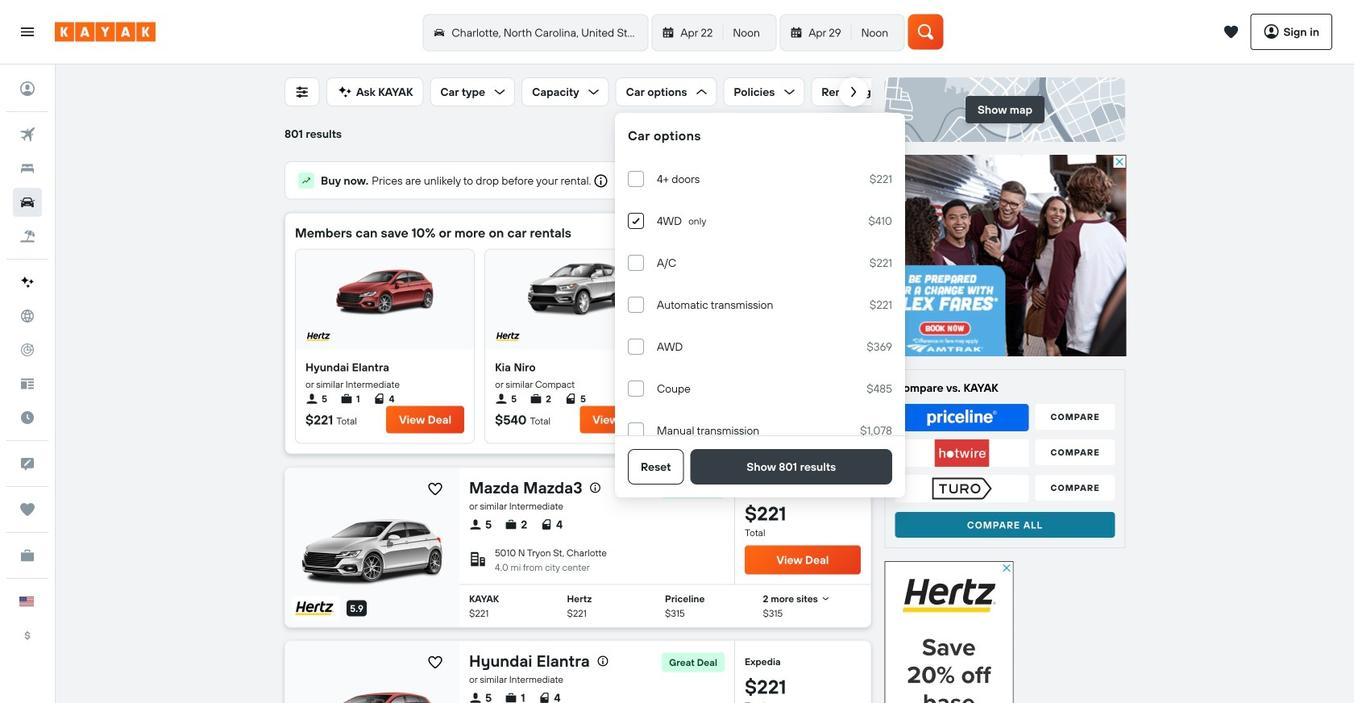Task type: vqa. For each thing, say whether or not it's contained in the screenshot.
the Hyundai Elantra car image
yes



Task type: locate. For each thing, give the bounding box(es) containing it.
None field
[[460, 585, 871, 627]]

united states (english) image
[[19, 597, 34, 606]]

navigation menu image
[[19, 24, 35, 40]]

2 hertz logo image from the left
[[495, 330, 521, 343]]

search for cars image
[[13, 188, 42, 217]]

1 vertical spatial advertisement element
[[885, 561, 1014, 703]]

None search field
[[421, 14, 908, 51]]

hertz logo image
[[306, 330, 331, 343], [495, 330, 521, 343]]

submit feedback about our site image
[[13, 449, 42, 478]]

buick regal car image
[[721, 256, 818, 321]]

car agency: hertz image
[[294, 598, 335, 619]]

trips image
[[13, 495, 42, 524]]

1 hertz logo image from the left
[[306, 330, 331, 343]]

advertisement element
[[885, 155, 1127, 356], [885, 561, 1014, 703]]

0 vertical spatial advertisement element
[[885, 155, 1127, 356]]

passengers count 5 adult passengers list item
[[689, 391, 711, 406]]

0 horizontal spatial hertz logo image
[[306, 330, 331, 343]]

2 advertisement element from the top
[[885, 561, 1014, 703]]

hyundai elantra car image
[[337, 256, 433, 321]]

go to explore image
[[13, 302, 42, 331]]

track a flight image
[[13, 335, 42, 364]]

kia niro car image
[[528, 256, 625, 321]]

turo image
[[895, 475, 1029, 502]]

hertz logo image for kia niro car image
[[495, 330, 521, 343]]

list
[[306, 391, 465, 406], [495, 391, 658, 406], [469, 513, 563, 536], [469, 687, 561, 703]]

hertz logo image for hyundai elantra car image
[[306, 330, 331, 343]]

kayak for business new image
[[13, 541, 42, 570]]

sign in image
[[13, 74, 42, 103]]

vehicle type: intermediate - mazda mazda3 or similar image
[[302, 499, 443, 593]]

1 horizontal spatial hertz logo image
[[495, 330, 521, 343]]



Task type: describe. For each thing, give the bounding box(es) containing it.
hotwire image
[[895, 439, 1029, 467]]

1 advertisement element from the top
[[885, 155, 1127, 356]]

find out the best time to travel image
[[13, 403, 42, 432]]

vehicle type: intermediate - hyundai elantra or similar image
[[302, 672, 443, 703]]

search for hotels image
[[13, 154, 42, 183]]

search for flights image
[[13, 120, 42, 149]]

go to our blog image
[[13, 369, 42, 398]]

search for packages image
[[13, 222, 42, 251]]

priceline image
[[895, 404, 1029, 431]]



